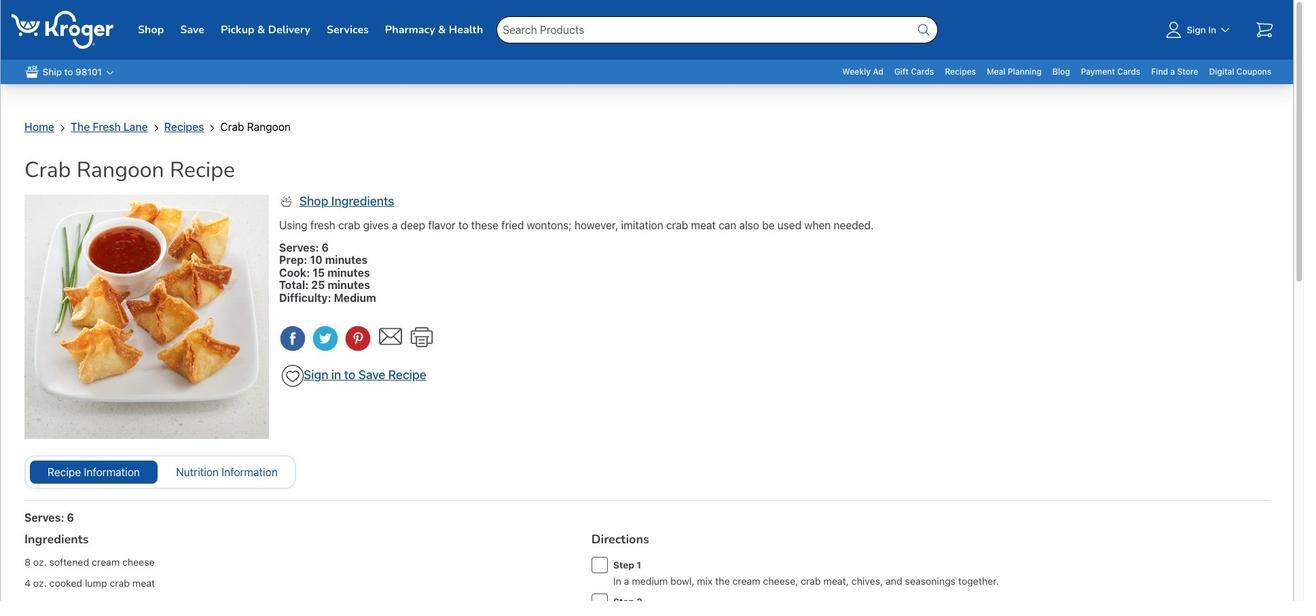 Task type: locate. For each thing, give the bounding box(es) containing it.
None search field
[[497, 0, 938, 60]]

share via twitter image
[[312, 325, 339, 353]]

share via facebook image
[[279, 325, 306, 353]]

None checkbox
[[591, 557, 608, 574], [591, 595, 608, 602], [591, 557, 608, 574], [591, 595, 608, 602]]

share via email image
[[377, 323, 404, 350]]

kroger logo image
[[12, 11, 113, 49]]

search image
[[916, 22, 932, 38]]

Search search field
[[497, 16, 938, 43]]

share via pinterest image
[[344, 325, 372, 353]]

tab list
[[24, 456, 296, 490]]



Task type: describe. For each thing, give the bounding box(es) containing it.
print recipe image
[[408, 324, 435, 351]]

save crab rangoon recipe recipe to my favorites. image
[[285, 368, 301, 385]]

account menu image
[[1163, 19, 1185, 41]]



